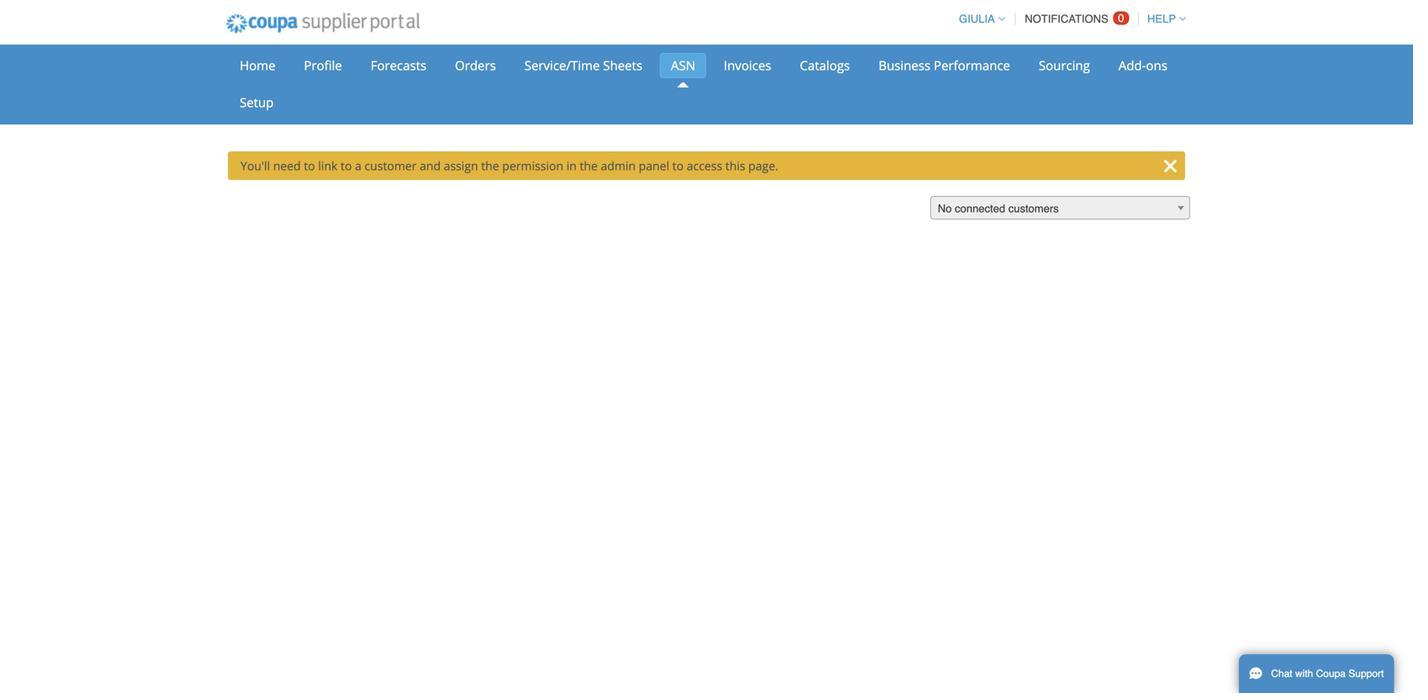 Task type: locate. For each thing, give the bounding box(es) containing it.
1 the from the left
[[481, 158, 499, 174]]

0 horizontal spatial the
[[481, 158, 499, 174]]

service/time
[[525, 57, 600, 74]]

profile
[[304, 57, 342, 74]]

chat with coupa support
[[1271, 668, 1384, 680]]

home
[[240, 57, 276, 74]]

the right assign
[[481, 158, 499, 174]]

and
[[420, 158, 441, 174]]

notifications 0
[[1025, 12, 1124, 25]]

1 horizontal spatial to
[[341, 158, 352, 174]]

to left a
[[341, 158, 352, 174]]

setup link
[[229, 90, 285, 115]]

0
[[1118, 12, 1124, 24]]

3 to from the left
[[673, 158, 684, 174]]

business performance
[[879, 57, 1010, 74]]

need
[[273, 158, 301, 174]]

to
[[304, 158, 315, 174], [341, 158, 352, 174], [673, 158, 684, 174]]

forecasts
[[371, 57, 427, 74]]

to right panel
[[673, 158, 684, 174]]

invoices
[[724, 57, 771, 74]]

asn link
[[660, 53, 706, 78]]

chat
[[1271, 668, 1293, 680]]

notifications
[[1025, 13, 1109, 25]]

customer
[[365, 158, 417, 174]]

1 horizontal spatial the
[[580, 158, 598, 174]]

business
[[879, 57, 931, 74]]

2 horizontal spatial to
[[673, 158, 684, 174]]

connected
[[955, 202, 1006, 215]]

a
[[355, 158, 362, 174]]

sourcing link
[[1028, 53, 1101, 78]]

the
[[481, 158, 499, 174], [580, 158, 598, 174]]

with
[[1296, 668, 1313, 680]]

add-ons link
[[1108, 53, 1179, 78]]

No connected customers text field
[[931, 197, 1190, 220]]

forecasts link
[[360, 53, 437, 78]]

0 horizontal spatial to
[[304, 158, 315, 174]]

giulia
[[959, 13, 995, 25]]

add-ons
[[1119, 57, 1168, 74]]

sheets
[[603, 57, 643, 74]]

access
[[687, 158, 722, 174]]

admin
[[601, 158, 636, 174]]

catalogs link
[[789, 53, 861, 78]]

navigation
[[952, 3, 1186, 35]]

you'll need to link to a customer and assign the permission in the admin panel to access this page.
[[241, 158, 779, 174]]

No connected customers field
[[930, 196, 1190, 220]]

the right in
[[580, 158, 598, 174]]

to left link
[[304, 158, 315, 174]]

coupa supplier portal image
[[215, 3, 431, 45]]



Task type: describe. For each thing, give the bounding box(es) containing it.
no connected customers
[[938, 202, 1059, 215]]

panel
[[639, 158, 669, 174]]

2 the from the left
[[580, 158, 598, 174]]

this
[[726, 158, 745, 174]]

link
[[318, 158, 338, 174]]

no
[[938, 202, 952, 215]]

invoices link
[[713, 53, 782, 78]]

navigation containing notifications 0
[[952, 3, 1186, 35]]

catalogs
[[800, 57, 850, 74]]

ons
[[1146, 57, 1168, 74]]

help
[[1148, 13, 1176, 25]]

coupa
[[1316, 668, 1346, 680]]

add-
[[1119, 57, 1146, 74]]

help link
[[1140, 13, 1186, 25]]

you'll
[[241, 158, 270, 174]]

performance
[[934, 57, 1010, 74]]

assign
[[444, 158, 478, 174]]

profile link
[[293, 53, 353, 78]]

setup
[[240, 94, 274, 111]]

asn
[[671, 57, 695, 74]]

orders link
[[444, 53, 507, 78]]

orders
[[455, 57, 496, 74]]

service/time sheets
[[525, 57, 643, 74]]

support
[[1349, 668, 1384, 680]]

2 to from the left
[[341, 158, 352, 174]]

customers
[[1009, 202, 1059, 215]]

permission
[[502, 158, 563, 174]]

in
[[567, 158, 577, 174]]

giulia link
[[952, 13, 1005, 25]]

chat with coupa support button
[[1239, 655, 1394, 693]]

service/time sheets link
[[514, 53, 653, 78]]

page.
[[749, 158, 779, 174]]

business performance link
[[868, 53, 1021, 78]]

1 to from the left
[[304, 158, 315, 174]]

home link
[[229, 53, 286, 78]]

sourcing
[[1039, 57, 1090, 74]]



Task type: vqa. For each thing, say whether or not it's contained in the screenshot.
training?
no



